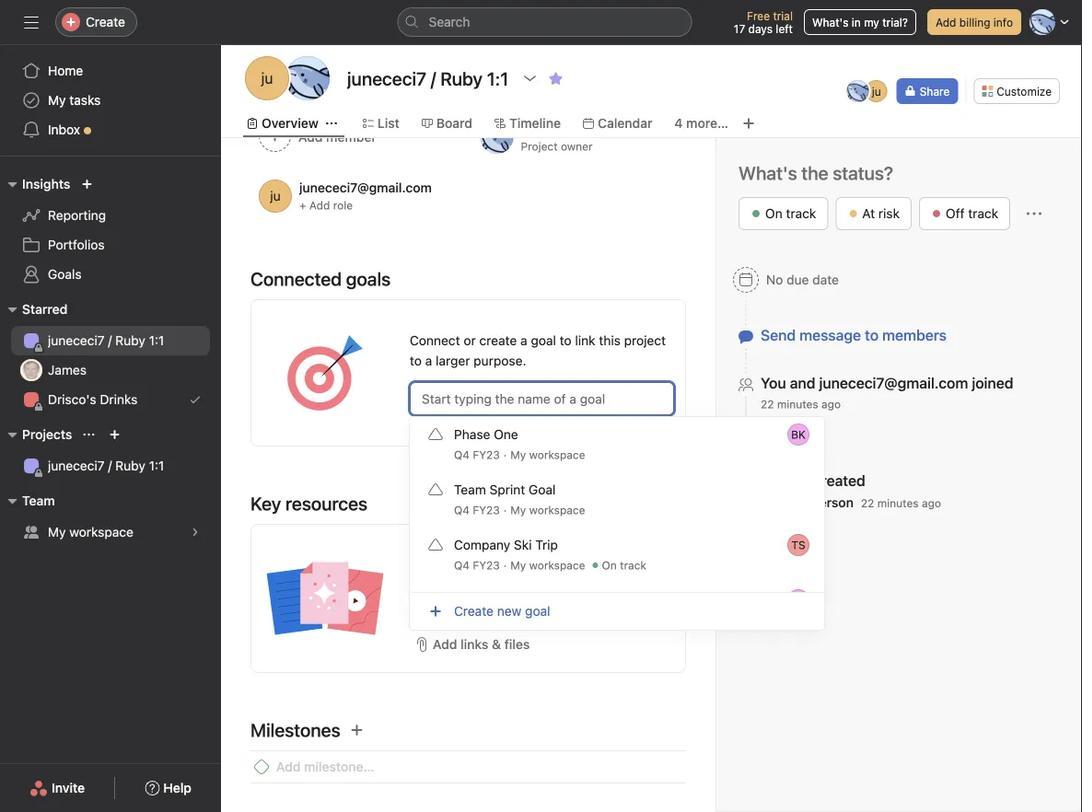 Task type: vqa. For each thing, say whether or not it's contained in the screenshot.
rightmost RA
yes



Task type: locate. For each thing, give the bounding box(es) containing it.
1:1 up drisco's drinks link
[[149, 333, 164, 348]]

track right on
[[786, 206, 817, 221]]

junececi7 inside starred element
[[48, 333, 105, 348]]

brief right new
[[523, 597, 552, 612]]

0 horizontal spatial what's
[[739, 162, 797, 184]]

0 vertical spatial my
[[48, 93, 66, 108]]

create button
[[55, 7, 137, 37]]

junececi7 down show options, current sort, top image
[[48, 458, 105, 474]]

board
[[437, 116, 473, 131]]

1 vertical spatial brief
[[523, 597, 552, 612]]

a up supporting
[[551, 538, 558, 554]]

create inside create dropdown button
[[86, 14, 125, 29]]

1 vertical spatial and
[[497, 559, 519, 574]]

2 my from the top
[[48, 525, 66, 540]]

a
[[521, 333, 528, 348], [425, 353, 432, 369], [551, 538, 558, 554], [410, 559, 417, 574]]

/
[[108, 333, 112, 348], [108, 458, 112, 474]]

create inside "create new goal" list box
[[454, 604, 494, 619]]

2 junececi7 / ruby 1:1 from the top
[[48, 458, 164, 474]]

2 1:1 from the top
[[149, 458, 164, 474]]

the status?
[[802, 162, 894, 184]]

track inside button
[[786, 206, 817, 221]]

send message to members button
[[761, 327, 947, 344]]

17
[[734, 22, 746, 35]]

to down connect
[[410, 353, 422, 369]]

help
[[163, 781, 192, 796]]

ra
[[298, 70, 317, 87], [851, 85, 866, 98]]

what's for what's the status?
[[739, 162, 797, 184]]

my workspace link
[[11, 518, 210, 547]]

milestones
[[251, 720, 341, 741]]

junececi7@gmail.com inside you and junececi7@gmail.com joined 22 minutes ago
[[820, 375, 969, 392]]

0 horizontal spatial 22
[[761, 398, 774, 411]]

junececi7 / ruby 1:1 down new project or portfolio icon
[[48, 458, 164, 474]]

add for add billing info
[[936, 16, 957, 29]]

junececi7 / ruby 1:1 inside starred element
[[48, 333, 164, 348]]

tab actions image
[[326, 118, 337, 129]]

my tasks
[[48, 93, 101, 108]]

/ down new project or portfolio icon
[[108, 458, 112, 474]]

goal left link
[[531, 333, 556, 348]]

1 vertical spatial goal
[[525, 604, 551, 619]]

0 vertical spatial goal
[[531, 333, 556, 348]]

owner
[[561, 140, 593, 153]]

junececi7 inside projects element
[[48, 458, 105, 474]]

/ inside starred element
[[108, 333, 112, 348]]

project up the &
[[477, 597, 520, 612]]

minutes right anderson
[[878, 497, 919, 510]]

0 horizontal spatial track
[[786, 206, 817, 221]]

new image
[[81, 179, 92, 190]]

create inside create project brief button
[[433, 597, 474, 612]]

add for add milestone…
[[276, 760, 301, 775]]

1 vertical spatial junececi7 / ruby 1:1 link
[[11, 451, 210, 481]]

0 vertical spatial 22
[[761, 398, 774, 411]]

1 horizontal spatial ago
[[922, 497, 942, 510]]

1 vertical spatial /
[[108, 458, 112, 474]]

no due date button
[[725, 263, 848, 297]]

create project brief button
[[410, 588, 556, 621]]

1 vertical spatial minutes
[[878, 497, 919, 510]]

junececi7 for junececi7 / ruby 1:1 'link' in the projects element
[[48, 458, 105, 474]]

2 junececi7 / ruby 1:1 link from the top
[[11, 451, 210, 481]]

what's up on
[[739, 162, 797, 184]]

create new goal list box
[[410, 417, 825, 630]]

calendar
[[598, 116, 653, 131]]

overview link
[[247, 113, 319, 134]]

more actions image
[[1027, 206, 1042, 221]]

starred element
[[0, 293, 221, 418]]

and down around
[[497, 559, 519, 574]]

goal
[[531, 333, 556, 348], [525, 604, 551, 619]]

junececi7@gmail.com
[[299, 180, 432, 195], [820, 375, 969, 392]]

junececi7 / ruby 1:1 up james
[[48, 333, 164, 348]]

1 vertical spatial ruby
[[115, 458, 145, 474]]

1 vertical spatial 22
[[861, 497, 875, 510]]

2 vertical spatial project
[[477, 597, 520, 612]]

junececi7 up james
[[48, 333, 105, 348]]

0 vertical spatial /
[[108, 333, 112, 348]]

my for my tasks
[[48, 93, 66, 108]]

create
[[480, 333, 517, 348]]

off
[[946, 206, 965, 221]]

1 horizontal spatial ra
[[851, 85, 866, 98]]

what's in my trial?
[[813, 16, 908, 29]]

project owner button
[[472, 111, 686, 163]]

1 junececi7 from the top
[[48, 333, 105, 348]]

my inside "teams" element
[[48, 525, 66, 540]]

0 vertical spatial junececi7@gmail.com
[[299, 180, 432, 195]]

junececi7 / ruby 1:1 link inside projects element
[[11, 451, 210, 481]]

/ inside projects element
[[108, 458, 112, 474]]

minutes inside you and junececi7@gmail.com joined 22 minutes ago
[[777, 398, 819, 411]]

22 right anderson
[[861, 497, 875, 510]]

invite button
[[18, 772, 97, 805]]

ruby up drinks
[[115, 333, 145, 348]]

1 horizontal spatial junececi7@gmail.com
[[820, 375, 969, 392]]

show options, current sort, top image
[[83, 429, 94, 440]]

0 horizontal spatial and
[[497, 559, 519, 574]]

more…
[[687, 116, 729, 131]]

22 inside you and junececi7@gmail.com joined 22 minutes ago
[[761, 398, 774, 411]]

2 vertical spatial ruby
[[761, 495, 792, 510]]

create for create
[[86, 14, 125, 29]]

ruby down project created
[[761, 495, 792, 510]]

project right this
[[624, 333, 666, 348]]

0 vertical spatial junececi7 / ruby 1:1 link
[[11, 326, 210, 356]]

minutes
[[777, 398, 819, 411], [878, 497, 919, 510]]

create up "home" link
[[86, 14, 125, 29]]

around
[[506, 538, 548, 554]]

ju up overview link
[[261, 70, 273, 87]]

2 / from the top
[[108, 458, 112, 474]]

customize
[[997, 85, 1052, 98]]

create project brief
[[433, 597, 552, 612]]

add right +
[[309, 199, 330, 212]]

link
[[575, 333, 596, 348]]

connected goals
[[251, 268, 391, 290]]

add milestone…
[[276, 760, 374, 775]]

1 / from the top
[[108, 333, 112, 348]]

minutes down the you
[[777, 398, 819, 411]]

0 horizontal spatial to
[[410, 353, 422, 369]]

track inside button
[[969, 206, 999, 221]]

0 vertical spatial 1:1
[[149, 333, 164, 348]]

left
[[776, 22, 793, 35]]

1 horizontal spatial track
[[969, 206, 999, 221]]

drisco's drinks
[[48, 392, 138, 407]]

0 horizontal spatial ago
[[822, 398, 841, 411]]

global element
[[0, 45, 221, 156]]

goal inside list box
[[525, 604, 551, 619]]

0 vertical spatial ruby
[[115, 333, 145, 348]]

1 my from the top
[[48, 93, 66, 108]]

add inside popup button
[[433, 637, 457, 652]]

0 vertical spatial and
[[790, 375, 816, 392]]

you and junececi7@gmail.com joined button
[[761, 374, 1014, 392]]

1 horizontal spatial what's
[[813, 16, 849, 29]]

search button
[[398, 7, 692, 37]]

insights button
[[0, 173, 70, 195]]

1 vertical spatial junececi7 / ruby 1:1
[[48, 458, 164, 474]]

my inside "global" element
[[48, 93, 66, 108]]

1 junececi7 / ruby 1:1 link from the top
[[11, 326, 210, 356]]

see details, my workspace image
[[190, 527, 201, 538]]

track
[[786, 206, 817, 221], [969, 206, 999, 221]]

1 vertical spatial what's
[[739, 162, 797, 184]]

what's for what's in my trial?
[[813, 16, 849, 29]]

0 vertical spatial junececi7
[[48, 333, 105, 348]]

reporting link
[[11, 201, 210, 230]]

role
[[333, 199, 353, 212]]

what's left "in"
[[813, 16, 849, 29]]

on track
[[766, 206, 817, 221]]

add milestone image
[[350, 723, 364, 738]]

projects button
[[0, 424, 72, 446]]

resources.
[[590, 559, 653, 574]]

and right the you
[[790, 375, 816, 392]]

projects element
[[0, 418, 221, 485]]

ago
[[822, 398, 841, 411], [922, 497, 942, 510]]

ra down "in"
[[851, 85, 866, 98]]

0 horizontal spatial project
[[420, 559, 462, 574]]

1 horizontal spatial minutes
[[878, 497, 919, 510]]

22
[[761, 398, 774, 411], [861, 497, 875, 510]]

add inside button
[[936, 16, 957, 29]]

ruby inside projects element
[[115, 458, 145, 474]]

2 junececi7 from the top
[[48, 458, 105, 474]]

brief down team
[[466, 559, 493, 574]]

ju left share button
[[872, 85, 881, 98]]

create up add links & files popup button
[[433, 597, 474, 612]]

on
[[766, 206, 783, 221]]

inbox link
[[11, 115, 210, 145]]

brief inside align your team around a shared vision with a project brief and supporting resources.
[[466, 559, 493, 574]]

1 horizontal spatial and
[[790, 375, 816, 392]]

my down team
[[48, 525, 66, 540]]

1 vertical spatial project
[[420, 559, 462, 574]]

add inside junececi7@gmail.com + add role
[[309, 199, 330, 212]]

1:1 inside starred element
[[149, 333, 164, 348]]

overview
[[262, 116, 319, 131]]

0 horizontal spatial brief
[[466, 559, 493, 574]]

4
[[675, 116, 683, 131]]

1 vertical spatial junececi7
[[48, 458, 105, 474]]

1:1 inside projects element
[[149, 458, 164, 474]]

junececi7 / ruby 1:1 inside projects element
[[48, 458, 164, 474]]

add left "links"
[[433, 637, 457, 652]]

1 horizontal spatial project
[[477, 597, 520, 612]]

team
[[22, 493, 55, 509]]

0 vertical spatial what's
[[813, 16, 849, 29]]

0 vertical spatial junececi7 / ruby 1:1
[[48, 333, 164, 348]]

invite
[[52, 781, 85, 796]]

goal inside connect or create a goal to link this project to a larger purpose.
[[531, 333, 556, 348]]

0 horizontal spatial junececi7@gmail.com
[[299, 180, 432, 195]]

1 junececi7 / ruby 1:1 from the top
[[48, 333, 164, 348]]

risk
[[879, 206, 900, 221]]

and
[[790, 375, 816, 392], [497, 559, 519, 574]]

2 horizontal spatial project
[[624, 333, 666, 348]]

add billing info
[[936, 16, 1013, 29]]

1 vertical spatial 1:1
[[149, 458, 164, 474]]

create up "links"
[[454, 604, 494, 619]]

team button
[[0, 490, 55, 512]]

add down milestones
[[276, 760, 301, 775]]

or
[[464, 333, 476, 348]]

to right message
[[865, 327, 879, 344]]

ju up project created
[[793, 425, 802, 438]]

&
[[492, 637, 501, 652]]

1 vertical spatial ago
[[922, 497, 942, 510]]

1 vertical spatial my
[[48, 525, 66, 540]]

0 vertical spatial minutes
[[777, 398, 819, 411]]

junececi7 for junececi7 / ruby 1:1 'link' in starred element
[[48, 333, 105, 348]]

to left link
[[560, 333, 572, 348]]

portfolios
[[48, 237, 105, 252]]

ra up overview
[[298, 70, 317, 87]]

project inside connect or create a goal to link this project to a larger purpose.
[[624, 333, 666, 348]]

None text field
[[343, 62, 513, 95]]

1 track from the left
[[786, 206, 817, 221]]

1 1:1 from the top
[[149, 333, 164, 348]]

a down connect
[[425, 353, 432, 369]]

/ for junececi7 / ruby 1:1 'link' in the projects element
[[108, 458, 112, 474]]

1 vertical spatial junececi7@gmail.com
[[820, 375, 969, 392]]

1:1 up "teams" element
[[149, 458, 164, 474]]

0 vertical spatial ago
[[822, 398, 841, 411]]

goal right new
[[525, 604, 551, 619]]

due
[[787, 272, 809, 287]]

junececi7@gmail.com up role
[[299, 180, 432, 195]]

inbox
[[48, 122, 80, 137]]

junececi7 / ruby 1:1 for junececi7 / ruby 1:1 'link' in the projects element
[[48, 458, 164, 474]]

what's inside what's in my trial? button
[[813, 16, 849, 29]]

what's in my trial? button
[[804, 9, 917, 35]]

0 vertical spatial project
[[624, 333, 666, 348]]

/ up drisco's drinks link
[[108, 333, 112, 348]]

junececi7@gmail.com down members
[[820, 375, 969, 392]]

0 horizontal spatial ra
[[298, 70, 317, 87]]

your
[[443, 538, 470, 554]]

vision
[[606, 538, 640, 554]]

show options image
[[523, 71, 537, 86]]

add left billing
[[936, 16, 957, 29]]

my left the tasks
[[48, 93, 66, 108]]

track right off
[[969, 206, 999, 221]]

hide sidebar image
[[24, 15, 39, 29]]

and inside align your team around a shared vision with a project brief and supporting resources.
[[497, 559, 519, 574]]

ago inside the project created ruby anderson 22 minutes ago
[[922, 497, 942, 510]]

1 horizontal spatial 22
[[861, 497, 875, 510]]

project down your on the bottom left of the page
[[420, 559, 462, 574]]

align your team around a shared vision with a project brief and supporting resources.
[[410, 538, 669, 574]]

0 horizontal spatial minutes
[[777, 398, 819, 411]]

2 track from the left
[[969, 206, 999, 221]]

track for off track
[[969, 206, 999, 221]]

junececi7 / ruby 1:1 link up james
[[11, 326, 210, 356]]

connect
[[410, 333, 460, 348]]

0 vertical spatial brief
[[466, 559, 493, 574]]

22 down the you
[[761, 398, 774, 411]]

joined
[[972, 375, 1014, 392]]

add
[[936, 16, 957, 29], [309, 199, 330, 212], [433, 637, 457, 652], [276, 760, 301, 775]]

junececi7 / ruby 1:1 link down new project or portfolio icon
[[11, 451, 210, 481]]

at risk
[[863, 206, 900, 221]]

ruby inside starred element
[[115, 333, 145, 348]]

1 horizontal spatial brief
[[523, 597, 552, 612]]

ruby down new project or portfolio icon
[[115, 458, 145, 474]]



Task type: describe. For each thing, give the bounding box(es) containing it.
project inside button
[[477, 597, 520, 612]]

insights element
[[0, 168, 221, 293]]

0 horizontal spatial ju
[[261, 70, 273, 87]]

new
[[497, 604, 522, 619]]

teams element
[[0, 485, 221, 551]]

project
[[521, 140, 558, 153]]

new project or portfolio image
[[109, 429, 120, 440]]

search list box
[[398, 7, 692, 37]]

junececi7 / ruby 1:1 for junececi7 / ruby 1:1 'link' in starred element
[[48, 333, 164, 348]]

send
[[761, 327, 796, 344]]

22 inside the project created ruby anderson 22 minutes ago
[[861, 497, 875, 510]]

my workspace
[[48, 525, 134, 540]]

drisco's drinks link
[[11, 385, 210, 415]]

add tab image
[[742, 116, 756, 131]]

add links & files button
[[410, 628, 535, 661]]

this
[[599, 333, 621, 348]]

in
[[852, 16, 861, 29]]

add member button
[[251, 111, 465, 163]]

anderson
[[795, 495, 854, 510]]

info
[[994, 16, 1013, 29]]

purpose.
[[474, 353, 527, 369]]

james
[[48, 363, 87, 378]]

project created
[[761, 472, 866, 490]]

message
[[800, 327, 861, 344]]

workspace
[[69, 525, 134, 540]]

4 more…
[[675, 116, 729, 131]]

1:1 for junececi7 / ruby 1:1 'link' in the projects element
[[149, 458, 164, 474]]

reporting
[[48, 208, 106, 223]]

no
[[767, 272, 783, 287]]

create for create new goal
[[454, 604, 494, 619]]

Start typing the name of a goal text field
[[410, 382, 674, 416]]

brief inside button
[[523, 597, 552, 612]]

create new goal
[[454, 604, 551, 619]]

milestone…
[[304, 760, 374, 775]]

2 horizontal spatial to
[[865, 327, 879, 344]]

starred button
[[0, 298, 68, 321]]

calendar link
[[583, 113, 653, 134]]

days
[[749, 22, 773, 35]]

minutes inside the project created ruby anderson 22 minutes ago
[[878, 497, 919, 510]]

ruby for junececi7 / ruby 1:1 'link' in the projects element
[[115, 458, 145, 474]]

1 horizontal spatial ju
[[793, 425, 802, 438]]

at risk button
[[836, 197, 912, 230]]

off track
[[946, 206, 999, 221]]

2 horizontal spatial ju
[[872, 85, 881, 98]]

team
[[473, 538, 503, 554]]

share
[[920, 85, 950, 98]]

projects
[[22, 427, 72, 442]]

ago inside you and junececi7@gmail.com joined 22 minutes ago
[[822, 398, 841, 411]]

4 more… button
[[675, 113, 729, 134]]

free trial 17 days left
[[734, 9, 793, 35]]

free
[[747, 9, 770, 22]]

larger
[[436, 353, 470, 369]]

send message to members
[[761, 327, 947, 344]]

files
[[505, 637, 530, 652]]

project inside align your team around a shared vision with a project brief and supporting resources.
[[420, 559, 462, 574]]

customize button
[[974, 78, 1060, 104]]

my
[[864, 16, 880, 29]]

shared
[[562, 538, 602, 554]]

align
[[410, 538, 440, 554]]

project owner
[[521, 140, 593, 153]]

trial
[[773, 9, 793, 22]]

board link
[[422, 113, 473, 134]]

on track button
[[739, 197, 829, 230]]

share button
[[897, 78, 958, 104]]

timeline
[[509, 116, 561, 131]]

junececi7 / ruby 1:1 link inside starred element
[[11, 326, 210, 356]]

insights
[[22, 176, 70, 192]]

create for create project brief
[[433, 597, 474, 612]]

drisco's
[[48, 392, 96, 407]]

home link
[[11, 56, 210, 86]]

timeline link
[[495, 113, 561, 134]]

project created ruby anderson 22 minutes ago
[[761, 472, 942, 510]]

key resources
[[251, 493, 368, 515]]

1:1 for junececi7 / ruby 1:1 'link' in starred element
[[149, 333, 164, 348]]

remove from starred image
[[548, 71, 563, 86]]

a right create
[[521, 333, 528, 348]]

goals
[[48, 267, 82, 282]]

list
[[378, 116, 400, 131]]

my for my workspace
[[48, 525, 66, 540]]

starred
[[22, 302, 68, 317]]

add member
[[298, 129, 377, 145]]

no due date
[[767, 272, 839, 287]]

ruby for junececi7 / ruby 1:1 'link' in starred element
[[115, 333, 145, 348]]

/ for junececi7 / ruby 1:1 'link' in starred element
[[108, 333, 112, 348]]

1 horizontal spatial to
[[560, 333, 572, 348]]

a down align
[[410, 559, 417, 574]]

junececi7@gmail.com + add role
[[299, 180, 432, 212]]

track for on track
[[786, 206, 817, 221]]

add for add links & files
[[433, 637, 457, 652]]

add links & files
[[433, 637, 530, 652]]

portfolios link
[[11, 230, 210, 260]]

what's the status?
[[739, 162, 894, 184]]

members
[[883, 327, 947, 344]]

tasks
[[69, 93, 101, 108]]

my tasks link
[[11, 86, 210, 115]]

ruby inside the project created ruby anderson 22 minutes ago
[[761, 495, 792, 510]]

drinks
[[100, 392, 138, 407]]

at
[[863, 206, 875, 221]]

you and junececi7@gmail.com joined 22 minutes ago
[[761, 375, 1014, 411]]

off track button
[[919, 197, 1011, 230]]

and inside you and junececi7@gmail.com joined 22 minutes ago
[[790, 375, 816, 392]]

search
[[429, 14, 470, 29]]

date
[[813, 272, 839, 287]]

add billing info button
[[928, 9, 1022, 35]]

home
[[48, 63, 83, 78]]

ja
[[25, 364, 37, 377]]

goals link
[[11, 260, 210, 289]]

you
[[761, 375, 786, 392]]



